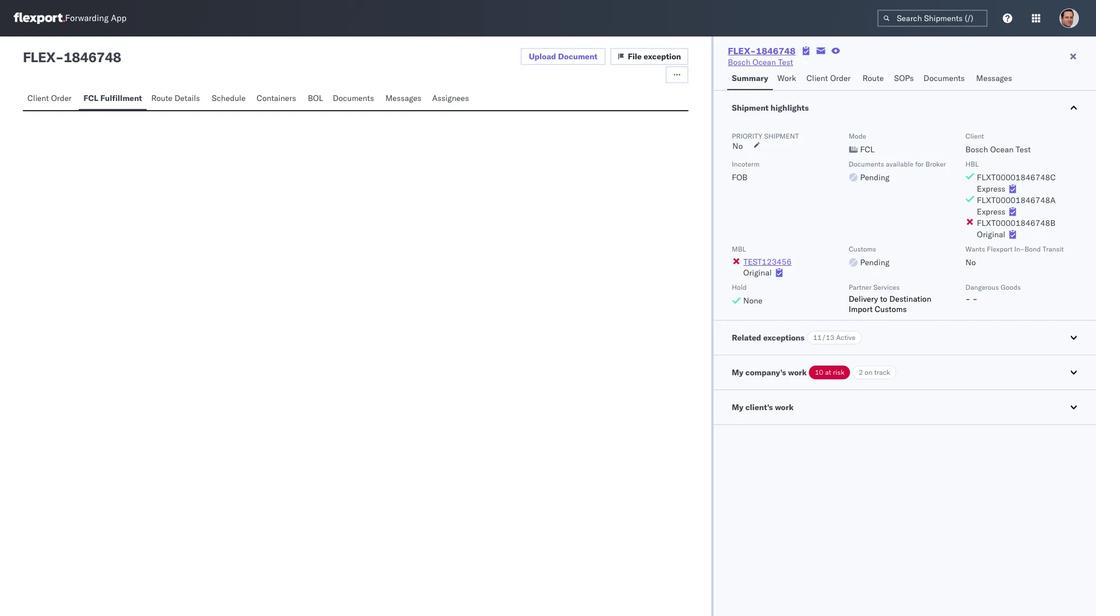 Task type: vqa. For each thing, say whether or not it's contained in the screenshot.
My for My company's work
yes



Task type: describe. For each thing, give the bounding box(es) containing it.
express for flxt00001846748a
[[977, 207, 1006, 217]]

to
[[880, 294, 888, 304]]

shipment
[[764, 132, 799, 140]]

summary button
[[727, 68, 773, 90]]

partner services delivery to destination import customs
[[849, 283, 932, 315]]

flex - 1846748
[[23, 49, 121, 66]]

transit
[[1043, 245, 1064, 254]]

fcl for fcl
[[860, 144, 875, 155]]

messages for the left messages "button"
[[386, 93, 422, 103]]

mbl
[[732, 245, 746, 254]]

hbl
[[966, 160, 979, 168]]

destination
[[890, 294, 932, 304]]

at
[[825, 368, 831, 377]]

flex-
[[728, 45, 756, 57]]

active
[[836, 333, 856, 342]]

shipment
[[732, 103, 769, 113]]

fulfillment
[[100, 93, 142, 103]]

my client's work
[[732, 403, 794, 413]]

sops button
[[890, 68, 919, 90]]

delivery
[[849, 294, 878, 304]]

2
[[859, 368, 863, 377]]

0 horizontal spatial documents button
[[328, 88, 381, 110]]

client for the right 'client order' button
[[807, 73, 828, 83]]

on
[[865, 368, 873, 377]]

flex-1846748
[[728, 45, 796, 57]]

shipment highlights button
[[714, 91, 1096, 125]]

1 horizontal spatial messages button
[[972, 68, 1018, 90]]

priority shipment
[[732, 132, 799, 140]]

summary
[[732, 73, 768, 83]]

route details
[[151, 93, 200, 103]]

upload
[[529, 51, 556, 62]]

for
[[915, 160, 924, 168]]

exceptions
[[763, 333, 805, 343]]

work
[[778, 73, 796, 83]]

0 horizontal spatial messages button
[[381, 88, 428, 110]]

import
[[849, 304, 873, 315]]

my company's work
[[732, 368, 807, 378]]

bosch inside client bosch ocean test incoterm fob
[[966, 144, 988, 155]]

highlights
[[771, 103, 809, 113]]

test123456 button
[[743, 257, 792, 267]]

available
[[886, 160, 914, 168]]

0 vertical spatial no
[[733, 141, 743, 151]]

2 horizontal spatial -
[[973, 294, 978, 304]]

hold
[[732, 283, 747, 292]]

mode
[[849, 132, 866, 140]]

containers
[[257, 93, 296, 103]]

flxt00001846748b
[[977, 218, 1056, 228]]

bond
[[1025, 245, 1041, 254]]

test123456
[[744, 257, 792, 267]]

0 horizontal spatial ocean
[[753, 57, 776, 67]]

flxt00001846748c
[[977, 172, 1056, 183]]

express for flxt00001846748c
[[977, 184, 1006, 194]]

documents available for broker
[[849, 160, 946, 168]]

bosch ocean test link
[[728, 57, 793, 68]]

2 on track
[[859, 368, 890, 377]]

test inside client bosch ocean test incoterm fob
[[1016, 144, 1031, 155]]

0 vertical spatial bosch
[[728, 57, 751, 67]]

document
[[558, 51, 598, 62]]

1 horizontal spatial client order
[[807, 73, 851, 83]]

0 horizontal spatial client order button
[[23, 88, 79, 110]]

incoterm
[[732, 160, 760, 168]]

documents for documents button to the right
[[924, 73, 965, 83]]

documents for the leftmost documents button
[[333, 93, 374, 103]]

flxt00001846748a
[[977, 195, 1056, 206]]

fob
[[732, 172, 748, 183]]

upload document button
[[521, 48, 606, 65]]

11/13
[[813, 333, 835, 342]]

route details button
[[147, 88, 207, 110]]

wants flexport in-bond transit no
[[966, 245, 1064, 268]]

ocean inside client bosch ocean test incoterm fob
[[990, 144, 1014, 155]]

in-
[[1014, 245, 1025, 254]]

1 horizontal spatial -
[[966, 294, 971, 304]]

risk
[[833, 368, 845, 377]]

flex-1846748 link
[[728, 45, 796, 57]]

0 vertical spatial order
[[830, 73, 851, 83]]

file exception
[[628, 51, 681, 62]]

broker
[[926, 160, 946, 168]]

flexport. image
[[14, 13, 65, 24]]

wants
[[966, 245, 985, 254]]



Task type: locate. For each thing, give the bounding box(es) containing it.
dangerous
[[966, 283, 999, 292]]

route button
[[858, 68, 890, 90]]

app
[[111, 13, 127, 24]]

1 horizontal spatial 1846748
[[756, 45, 796, 57]]

express up flxt00001846748a on the right
[[977, 184, 1006, 194]]

assignees
[[432, 93, 469, 103]]

0 horizontal spatial original
[[743, 268, 772, 278]]

0 horizontal spatial route
[[151, 93, 172, 103]]

1 horizontal spatial route
[[863, 73, 884, 83]]

Search Shipments (/) text field
[[878, 10, 988, 27]]

pending for customs
[[860, 258, 890, 268]]

client order button down flex
[[23, 88, 79, 110]]

forwarding app
[[65, 13, 127, 24]]

0 vertical spatial ocean
[[753, 57, 776, 67]]

my left company's
[[732, 368, 744, 378]]

0 vertical spatial customs
[[849, 245, 876, 254]]

details
[[175, 93, 200, 103]]

1 vertical spatial documents
[[333, 93, 374, 103]]

2 horizontal spatial client
[[966, 132, 984, 140]]

containers button
[[252, 88, 303, 110]]

my left client's on the right
[[732, 403, 744, 413]]

test up work
[[778, 57, 793, 67]]

client up hbl
[[966, 132, 984, 140]]

priority
[[732, 132, 763, 140]]

client order right work 'button'
[[807, 73, 851, 83]]

documents for documents available for broker
[[849, 160, 884, 168]]

0 vertical spatial express
[[977, 184, 1006, 194]]

1846748 down forwarding app
[[64, 49, 121, 66]]

test up flxt00001846748c
[[1016, 144, 1031, 155]]

client order
[[807, 73, 851, 83], [27, 93, 72, 103]]

file
[[628, 51, 642, 62]]

test
[[778, 57, 793, 67], [1016, 144, 1031, 155]]

none
[[743, 296, 763, 306]]

1 vertical spatial express
[[977, 207, 1006, 217]]

schedule
[[212, 93, 246, 103]]

route
[[863, 73, 884, 83], [151, 93, 172, 103]]

express
[[977, 184, 1006, 194], [977, 207, 1006, 217]]

my for my client's work
[[732, 403, 744, 413]]

1 vertical spatial order
[[51, 93, 72, 103]]

work button
[[773, 68, 802, 90]]

0 vertical spatial my
[[732, 368, 744, 378]]

customs
[[849, 245, 876, 254], [875, 304, 907, 315]]

1 horizontal spatial bosch
[[966, 144, 988, 155]]

company's
[[746, 368, 786, 378]]

0 vertical spatial work
[[788, 368, 807, 378]]

1 vertical spatial customs
[[875, 304, 907, 315]]

0 horizontal spatial order
[[51, 93, 72, 103]]

0 horizontal spatial -
[[55, 49, 64, 66]]

order down flex - 1846748
[[51, 93, 72, 103]]

flexport
[[987, 245, 1013, 254]]

client right work 'button'
[[807, 73, 828, 83]]

work
[[788, 368, 807, 378], [775, 403, 794, 413]]

documents button right bol
[[328, 88, 381, 110]]

1 horizontal spatial order
[[830, 73, 851, 83]]

1 vertical spatial original
[[743, 268, 772, 278]]

10
[[815, 368, 824, 377]]

client order down flex
[[27, 93, 72, 103]]

documents button right sops
[[919, 68, 972, 90]]

0 horizontal spatial no
[[733, 141, 743, 151]]

forwarding app link
[[14, 13, 127, 24]]

my for my company's work
[[732, 368, 744, 378]]

related
[[732, 333, 761, 343]]

exception
[[644, 51, 681, 62]]

fcl fulfillment
[[84, 93, 142, 103]]

1 vertical spatial client
[[27, 93, 49, 103]]

work for my client's work
[[775, 403, 794, 413]]

0 vertical spatial client order
[[807, 73, 851, 83]]

track
[[874, 368, 890, 377]]

fcl down mode
[[860, 144, 875, 155]]

2 horizontal spatial documents
[[924, 73, 965, 83]]

forwarding
[[65, 13, 109, 24]]

1 vertical spatial messages
[[386, 93, 422, 103]]

bosch down flex-
[[728, 57, 751, 67]]

1 vertical spatial my
[[732, 403, 744, 413]]

work inside the my client's work button
[[775, 403, 794, 413]]

1 express from the top
[[977, 184, 1006, 194]]

work right client's on the right
[[775, 403, 794, 413]]

1 horizontal spatial documents button
[[919, 68, 972, 90]]

client order button right work
[[802, 68, 858, 90]]

ocean up flxt00001846748c
[[990, 144, 1014, 155]]

order left route button
[[830, 73, 851, 83]]

route left sops
[[863, 73, 884, 83]]

my client's work button
[[714, 391, 1096, 425]]

1 vertical spatial work
[[775, 403, 794, 413]]

0 horizontal spatial client
[[27, 93, 49, 103]]

no down the wants at the top of page
[[966, 258, 976, 268]]

0 vertical spatial route
[[863, 73, 884, 83]]

schedule button
[[207, 88, 252, 110]]

0 vertical spatial pending
[[860, 172, 890, 183]]

documents right bol button
[[333, 93, 374, 103]]

work for my company's work
[[788, 368, 807, 378]]

bol button
[[303, 88, 328, 110]]

express up flxt00001846748b at right top
[[977, 207, 1006, 217]]

fcl inside button
[[84, 93, 98, 103]]

documents down mode
[[849, 160, 884, 168]]

bosch ocean test
[[728, 57, 793, 67]]

fcl fulfillment button
[[79, 88, 147, 110]]

2 express from the top
[[977, 207, 1006, 217]]

10 at risk
[[815, 368, 845, 377]]

1 vertical spatial no
[[966, 258, 976, 268]]

bosch up hbl
[[966, 144, 988, 155]]

sops
[[894, 73, 914, 83]]

client order button
[[802, 68, 858, 90], [23, 88, 79, 110]]

messages button
[[972, 68, 1018, 90], [381, 88, 428, 110]]

1 vertical spatial fcl
[[860, 144, 875, 155]]

11/13 active
[[813, 333, 856, 342]]

1 pending from the top
[[860, 172, 890, 183]]

0 vertical spatial test
[[778, 57, 793, 67]]

client bosch ocean test incoterm fob
[[732, 132, 1031, 183]]

route left details
[[151, 93, 172, 103]]

0 horizontal spatial messages
[[386, 93, 422, 103]]

1 horizontal spatial messages
[[976, 73, 1012, 83]]

1 horizontal spatial ocean
[[990, 144, 1014, 155]]

fcl for fcl fulfillment
[[84, 93, 98, 103]]

0 horizontal spatial 1846748
[[64, 49, 121, 66]]

customs inside partner services delivery to destination import customs
[[875, 304, 907, 315]]

original up the flexport
[[977, 230, 1006, 240]]

1 vertical spatial ocean
[[990, 144, 1014, 155]]

ocean down flex-1846748 link
[[753, 57, 776, 67]]

original down test123456 at the top
[[743, 268, 772, 278]]

2 pending from the top
[[860, 258, 890, 268]]

0 horizontal spatial fcl
[[84, 93, 98, 103]]

file exception button
[[610, 48, 689, 65], [610, 48, 689, 65]]

1 horizontal spatial original
[[977, 230, 1006, 240]]

work left 10
[[788, 368, 807, 378]]

2 vertical spatial client
[[966, 132, 984, 140]]

fcl left fulfillment
[[84, 93, 98, 103]]

2 my from the top
[[732, 403, 744, 413]]

related exceptions
[[732, 333, 805, 343]]

services
[[874, 283, 900, 292]]

0 horizontal spatial bosch
[[728, 57, 751, 67]]

pending up services
[[860, 258, 890, 268]]

1 vertical spatial route
[[151, 93, 172, 103]]

goods
[[1001, 283, 1021, 292]]

2 vertical spatial documents
[[849, 160, 884, 168]]

client's
[[746, 403, 773, 413]]

0 vertical spatial documents
[[924, 73, 965, 83]]

1 horizontal spatial client order button
[[802, 68, 858, 90]]

0 horizontal spatial client order
[[27, 93, 72, 103]]

dangerous goods - -
[[966, 283, 1021, 304]]

1 horizontal spatial no
[[966, 258, 976, 268]]

pending down the documents available for broker at the right of the page
[[860, 172, 890, 183]]

client for the leftmost 'client order' button
[[27, 93, 49, 103]]

1 my from the top
[[732, 368, 744, 378]]

client down flex
[[27, 93, 49, 103]]

1 horizontal spatial documents
[[849, 160, 884, 168]]

original
[[977, 230, 1006, 240], [743, 268, 772, 278]]

1846748 up bosch ocean test
[[756, 45, 796, 57]]

customs up the partner
[[849, 245, 876, 254]]

upload document
[[529, 51, 598, 62]]

customs down services
[[875, 304, 907, 315]]

route for route details
[[151, 93, 172, 103]]

1 horizontal spatial test
[[1016, 144, 1031, 155]]

no inside wants flexport in-bond transit no
[[966, 258, 976, 268]]

1 vertical spatial bosch
[[966, 144, 988, 155]]

my inside the my client's work button
[[732, 403, 744, 413]]

pending for documents available for broker
[[860, 172, 890, 183]]

0 vertical spatial original
[[977, 230, 1006, 240]]

0 horizontal spatial documents
[[333, 93, 374, 103]]

1 vertical spatial test
[[1016, 144, 1031, 155]]

-
[[55, 49, 64, 66], [966, 294, 971, 304], [973, 294, 978, 304]]

0 vertical spatial messages
[[976, 73, 1012, 83]]

1 vertical spatial client order
[[27, 93, 72, 103]]

assignees button
[[428, 88, 476, 110]]

shipment highlights
[[732, 103, 809, 113]]

bosch
[[728, 57, 751, 67], [966, 144, 988, 155]]

messages
[[976, 73, 1012, 83], [386, 93, 422, 103]]

no down the priority
[[733, 141, 743, 151]]

0 horizontal spatial test
[[778, 57, 793, 67]]

0 vertical spatial fcl
[[84, 93, 98, 103]]

route inside route details button
[[151, 93, 172, 103]]

documents right sops "button"
[[924, 73, 965, 83]]

partner
[[849, 283, 872, 292]]

client inside client bosch ocean test incoterm fob
[[966, 132, 984, 140]]

bol
[[308, 93, 323, 103]]

client
[[807, 73, 828, 83], [27, 93, 49, 103], [966, 132, 984, 140]]

1 horizontal spatial client
[[807, 73, 828, 83]]

documents
[[924, 73, 965, 83], [333, 93, 374, 103], [849, 160, 884, 168]]

flex
[[23, 49, 55, 66]]

1 vertical spatial pending
[[860, 258, 890, 268]]

0 vertical spatial client
[[807, 73, 828, 83]]

1 horizontal spatial fcl
[[860, 144, 875, 155]]

route for route
[[863, 73, 884, 83]]

order
[[830, 73, 851, 83], [51, 93, 72, 103]]

messages for right messages "button"
[[976, 73, 1012, 83]]

my
[[732, 368, 744, 378], [732, 403, 744, 413]]

1846748
[[756, 45, 796, 57], [64, 49, 121, 66]]

route inside route button
[[863, 73, 884, 83]]



